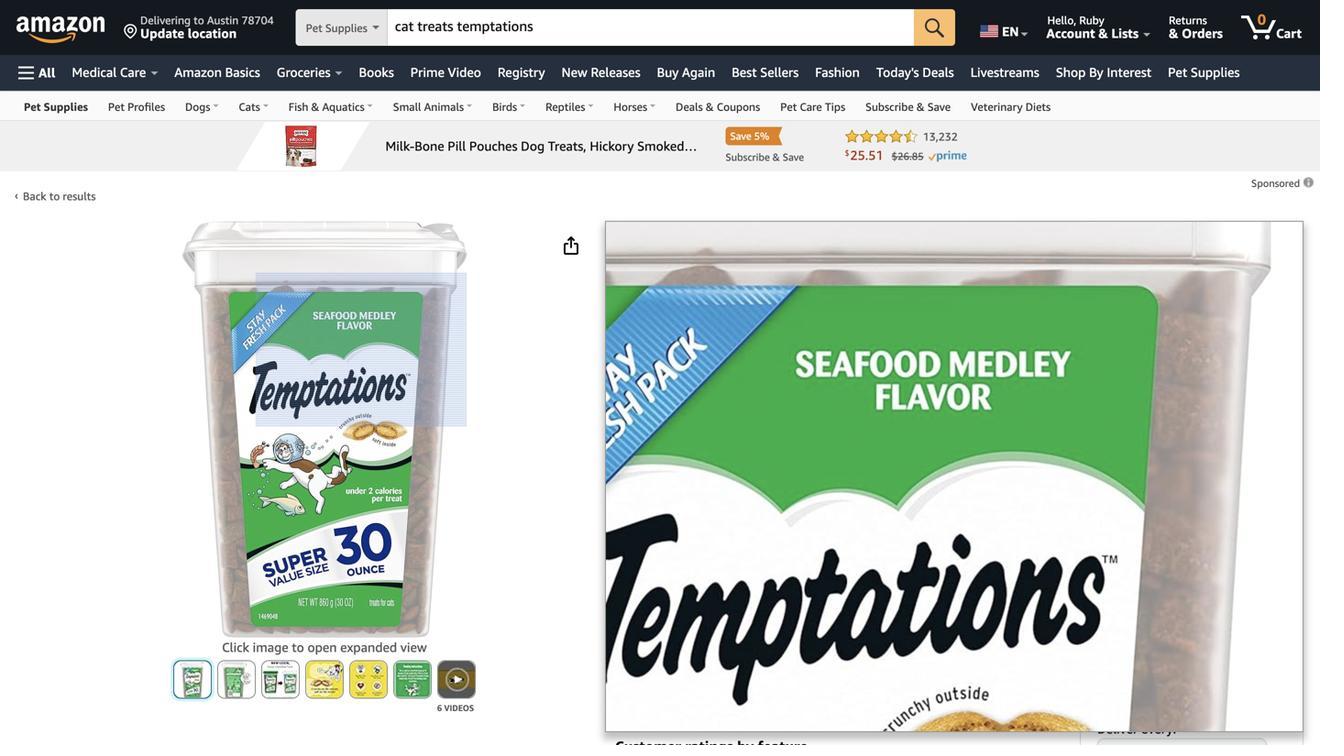 Task type: describe. For each thing, give the bounding box(es) containing it.
price: $14.71
[[615, 387, 704, 407]]

stock
[[1116, 656, 1158, 676]]

flavor,
[[848, 252, 913, 278]]

view
[[400, 640, 427, 655]]

image
[[253, 640, 288, 655]]

4.9 button
[[615, 299, 725, 317]]

wednesday, january 24
[[1097, 528, 1251, 562]]

horses
[[614, 100, 647, 113]]

& for save
[[917, 100, 925, 113]]

0 horizontal spatial cat
[[791, 324, 811, 339]]

thank you for being an amazon customer. get
[[615, 434, 898, 449]]

save inside save 5% now and up to 10% on repeat deliveries. • no fees • cancel anytime learn more
[[1097, 426, 1124, 441]]

and get fast, free delivery
[[1103, 245, 1228, 279]]

pickup
[[1229, 319, 1267, 335]]

Pet Supplies search field
[[296, 9, 955, 48]]

price:
[[615, 388, 646, 403]]

orders
[[1182, 26, 1223, 41]]

upon
[[615, 453, 645, 468]]

qty:
[[1105, 693, 1124, 705]]

prime video link
[[402, 60, 489, 85]]

treats inside temptations classic crunchy and soft cat treats seafood medley flavor, 30 oz. tub visit the temptations store
[[615, 252, 676, 278]]

today's deals link
[[868, 60, 962, 85]]

1 horizontal spatial pet supplies link
[[1160, 60, 1248, 85]]

of
[[1130, 245, 1142, 260]]

leave feedback on sponsored ad element
[[1251, 177, 1316, 189]]

cat inside temptations classic crunchy and soft cat treats seafood medley flavor, 30 oz. tub visit the temptations store
[[996, 222, 1029, 249]]

now
[[1151, 426, 1175, 441]]

fastest
[[1115, 595, 1155, 610]]

free inside and get fast, free delivery
[[1133, 264, 1157, 279]]

& for orders
[[1169, 26, 1178, 41]]

books
[[359, 65, 394, 80]]

supplies inside search field
[[325, 22, 367, 34]]

choice
[[672, 325, 705, 338]]

account & lists
[[1046, 26, 1139, 41]]

age
[[615, 535, 638, 550]]

amazon's
[[622, 325, 670, 338]]

amazon up visa.
[[758, 434, 807, 449]]

hello, ruby
[[1047, 14, 1104, 27]]

update
[[140, 26, 184, 41]]

registry link
[[489, 60, 553, 85]]

1 • from the top
[[1097, 462, 1102, 478]]

amazon image
[[17, 17, 105, 44]]

visit the temptations store link
[[615, 281, 774, 296]]

prime link
[[1146, 245, 1180, 260]]

free
[[1097, 528, 1126, 544]]

anytime
[[1147, 481, 1194, 496]]

pay
[[948, 434, 969, 449]]

flavor
[[615, 511, 652, 526]]

over
[[1165, 565, 1191, 580]]

medical care link
[[64, 60, 166, 85]]

pet for pet care tips link
[[780, 100, 797, 113]]

6
[[437, 703, 442, 713]]

to inside delivering to austin 78704 update location
[[194, 14, 204, 27]]

subscribe for save
[[866, 100, 914, 113]]

cats link
[[229, 92, 278, 120]]

sunday, january 21
[[1097, 595, 1255, 628]]

fish
[[289, 100, 308, 113]]

pet supplies inside search field
[[306, 22, 367, 34]]

medley
[[770, 252, 842, 278]]

coupons
[[717, 100, 760, 113]]

shop
[[1056, 65, 1086, 80]]

sunday,
[[1208, 595, 1255, 610]]

shipped
[[1226, 547, 1272, 562]]

reptiles link
[[535, 92, 604, 120]]

free inside add your free 30-day trial of
[[1164, 227, 1187, 242]]

bought
[[644, 354, 680, 367]]

registry
[[498, 65, 545, 80]]

basics
[[225, 65, 260, 80]]

temptations up visit the temptations store link
[[615, 222, 740, 249]]

amazon inside amazon basics link
[[174, 65, 222, 80]]

dogs link
[[175, 92, 229, 120]]

buy again link
[[649, 60, 723, 85]]

and for up
[[1179, 426, 1201, 441]]

0 horizontal spatial $14.71
[[652, 387, 704, 407]]

for for amazon
[[703, 453, 720, 468]]

interest
[[1107, 65, 1152, 80]]

best sellers link
[[723, 60, 807, 85]]

brand
[[615, 488, 651, 503]]

in
[[1097, 656, 1112, 676]]

en
[[1002, 24, 1019, 39]]

temptations down 30
[[870, 324, 943, 339]]

24
[[1149, 547, 1164, 562]]

pet inside search field
[[306, 22, 322, 34]]

and inside and get fast, free delivery
[[1183, 245, 1205, 260]]

1 horizontal spatial treats
[[814, 324, 850, 339]]

amazon's choice
[[622, 325, 705, 338]]

6 videos
[[437, 703, 474, 713]]

veterinary diets link
[[961, 92, 1061, 120]]

Search Amazon text field
[[388, 10, 914, 45]]

item
[[615, 577, 643, 592]]

subscribe & save link
[[855, 92, 961, 120]]

dogs
[[185, 100, 210, 113]]

10% inside subscribe & save: 10%
[[1145, 381, 1170, 395]]

and for soft
[[904, 222, 942, 249]]

to inside save 5% now and up to 10% on repeat deliveries. • no fees • cancel anytime learn more
[[1222, 426, 1235, 441]]

11
[[1247, 613, 1262, 628]]

new releases link
[[553, 60, 649, 85]]

2 • from the top
[[1097, 481, 1102, 496]]

reptiles
[[546, 100, 585, 113]]

$0.00
[[972, 434, 1006, 449]]

temptations down visa.
[[733, 488, 806, 503]]

subscribe & save
[[866, 100, 951, 113]]

hello,
[[1047, 14, 1076, 27]]

tab list containing delivery
[[1080, 304, 1304, 352]]

free delivery
[[1097, 528, 1176, 544]]

books link
[[351, 60, 402, 85]]

approval
[[648, 453, 699, 468]]

form
[[646, 577, 678, 592]]

specific
[[615, 601, 662, 616]]

0 vertical spatial by
[[853, 324, 867, 339]]

care for pet
[[800, 100, 822, 113]]

‹
[[15, 189, 18, 202]]

every:
[[1141, 721, 1176, 737]]

no
[[1105, 462, 1122, 478]]

deliver every:
[[1097, 721, 1176, 737]]

& for aquatics
[[311, 100, 319, 113]]

training
[[733, 601, 781, 616]]

amazon basics
[[174, 65, 260, 80]]

deals & coupons link
[[666, 92, 770, 120]]

animals
[[424, 100, 464, 113]]

delivery link
[[1080, 304, 1192, 352]]

21
[[1149, 613, 1164, 628]]

veterinary diets
[[971, 100, 1051, 113]]

deals inside today's deals link
[[922, 65, 954, 80]]

radio active image
[[1271, 362, 1286, 378]]

today's
[[876, 65, 919, 80]]



Task type: vqa. For each thing, say whether or not it's contained in the screenshot.
Care to the top
yes



Task type: locate. For each thing, give the bounding box(es) containing it.
1 vertical spatial 10%
[[1238, 426, 1265, 441]]

prime for prime video
[[410, 65, 445, 80]]

& down today's deals link
[[917, 100, 925, 113]]

back
[[23, 190, 46, 203]]

pet down all button
[[24, 100, 41, 113]]

on down radio active image
[[1269, 426, 1284, 441]]

and inside temptations classic crunchy and soft cat treats seafood medley flavor, 30 oz. tub visit the temptations store
[[904, 222, 942, 249]]

on inside on orders shipped by amazon over $35
[[1167, 547, 1182, 562]]

0 vertical spatial on
[[1269, 426, 1284, 441]]

videos
[[444, 703, 474, 713]]

by up the or
[[1097, 565, 1111, 580]]

0 vertical spatial delivery
[[1161, 264, 1210, 279]]

customer.
[[811, 434, 870, 449]]

deals right today's at top right
[[922, 65, 954, 80]]

0 horizontal spatial free
[[1133, 264, 1157, 279]]

save down today's deals link
[[928, 100, 951, 113]]

10% inside save 5% now and up to 10% on repeat deliveries. • no fees • cancel anytime learn more
[[1238, 426, 1265, 441]]

pet up groceries link
[[306, 22, 322, 34]]

2 vertical spatial delivery
[[1158, 595, 1204, 610]]

0 horizontal spatial crunchy
[[741, 324, 788, 339]]

0 vertical spatial pet supplies
[[306, 22, 367, 34]]

deals inside deals & coupons link
[[676, 100, 703, 113]]

pet supplies link down all
[[14, 92, 98, 120]]

1 vertical spatial care
[[800, 100, 822, 113]]

the
[[644, 281, 663, 296]]

tab list
[[1080, 304, 1304, 352]]

location
[[188, 26, 237, 41]]

cat down ratings
[[791, 324, 811, 339]]

new releases
[[562, 65, 640, 80]]

1 horizontal spatial by
[[1097, 565, 1111, 580]]

1 horizontal spatial on
[[1269, 426, 1284, 441]]

& left coupons
[[706, 100, 714, 113]]

save 5% now and up to 10% on repeat deliveries. • no fees • cancel anytime learn more
[[1097, 426, 1284, 514]]

prime for prime link on the top
[[1146, 245, 1180, 260]]

0 vertical spatial deals
[[922, 65, 954, 80]]

sponsored
[[1251, 177, 1303, 189]]

0 vertical spatial care
[[120, 65, 146, 80]]

temptations up 4.9 button
[[666, 281, 739, 296]]

1 vertical spatial $14.71
[[1010, 434, 1051, 449]]

and left up at bottom right
[[1179, 426, 1201, 441]]

1 vertical spatial for
[[703, 453, 720, 468]]

open
[[308, 640, 337, 655]]

pet supplies down all
[[24, 100, 88, 113]]

to left austin
[[194, 14, 204, 27]]

0 horizontal spatial pet supplies link
[[14, 92, 98, 120]]

pet left profiles
[[108, 100, 125, 113]]

up
[[1204, 426, 1219, 441]]

amazon prime logo image
[[1262, 228, 1292, 247]]

2 vertical spatial supplies
[[44, 100, 88, 113]]

get
[[873, 434, 894, 449]]

small animals
[[393, 100, 464, 113]]

1 january from the top
[[1097, 547, 1145, 562]]

pet care tips
[[780, 100, 845, 113]]

adult
[[733, 535, 765, 550]]

livestreams
[[971, 65, 1039, 80]]

day
[[1210, 227, 1231, 242]]

groceries
[[277, 65, 331, 80]]

delivering
[[140, 14, 191, 27]]

subscribe down 'delivery' "link"
[[1097, 362, 1156, 377]]

& inside returns & orders
[[1169, 26, 1178, 41]]

0 vertical spatial subscribe
[[866, 100, 914, 113]]

0 vertical spatial for
[[682, 434, 699, 449]]

30
[[919, 252, 944, 278]]

best
[[732, 65, 757, 80]]

pickup link
[[1192, 304, 1304, 352]]

0 vertical spatial 10%
[[1145, 381, 1170, 395]]

crunchy down 12,688
[[741, 324, 788, 339]]

1 vertical spatial deals
[[676, 100, 703, 113]]

• left no
[[1097, 462, 1102, 478]]

1 horizontal spatial cat
[[996, 222, 1029, 249]]

small animals link
[[383, 92, 482, 120]]

in stock
[[1097, 656, 1158, 676]]

1 vertical spatial prime
[[1146, 245, 1180, 260]]

free down "of"
[[1133, 264, 1157, 279]]

1 vertical spatial seafood
[[733, 511, 781, 526]]

in left past
[[683, 354, 692, 367]]

january down free
[[1097, 547, 1145, 562]]

january for wednesday, january 24
[[1097, 547, 1145, 562]]

2 vertical spatial pet supplies
[[24, 100, 88, 113]]

cat up tub
[[996, 222, 1029, 249]]

seafood up adult
[[733, 511, 781, 526]]

dropdown image
[[1143, 695, 1152, 703]]

cancel
[[1105, 481, 1144, 496]]

in crunchy cat treats by temptations
[[727, 324, 943, 339]]

off: pay $0.00 $14.71
[[920, 434, 1051, 449]]

delivery up order
[[1158, 595, 1204, 610]]

0 vertical spatial seafood
[[681, 252, 764, 278]]

save inside navigation navigation
[[928, 100, 951, 113]]

amazon up "dogs" link
[[174, 65, 222, 80]]

10%
[[1145, 381, 1170, 395], [1238, 426, 1265, 441]]

delivery inside and get fast, free delivery
[[1161, 264, 1210, 279]]

1 horizontal spatial $14.71
[[1010, 434, 1051, 449]]

past
[[695, 354, 717, 367]]

mins
[[1116, 631, 1144, 646]]

pet down sellers
[[780, 100, 797, 113]]

treats
[[615, 252, 676, 278], [814, 324, 850, 339]]

10% up now
[[1145, 381, 1170, 395]]

subscribe down today's at top right
[[866, 100, 914, 113]]

amazon down an
[[723, 453, 770, 468]]

supplies down orders
[[1191, 65, 1240, 80]]

to
[[194, 14, 204, 27], [49, 190, 60, 203], [1222, 426, 1235, 441], [292, 640, 304, 655]]

& right fish
[[311, 100, 319, 113]]

for down being
[[703, 453, 720, 468]]

to left open
[[292, 640, 304, 655]]

0 vertical spatial prime
[[410, 65, 445, 80]]

0 horizontal spatial save
[[928, 100, 951, 113]]

• left cancel
[[1097, 481, 1102, 496]]

& for save:
[[1159, 362, 1169, 377]]

fashion link
[[807, 60, 868, 85]]

to right back
[[49, 190, 60, 203]]

on right the 24
[[1167, 547, 1182, 562]]

0 vertical spatial save
[[928, 100, 951, 113]]

0 vertical spatial supplies
[[325, 22, 367, 34]]

deals down buy again link
[[676, 100, 703, 113]]

78704
[[242, 14, 274, 27]]

pet for pet supplies link to the left
[[24, 100, 41, 113]]

1 horizontal spatial 10%
[[1238, 426, 1265, 441]]

& left orders
[[1169, 26, 1178, 41]]

supplies down all
[[44, 100, 88, 113]]

1 vertical spatial delivery
[[1130, 528, 1176, 544]]

save up repeat
[[1097, 426, 1124, 441]]

1 vertical spatial january
[[1097, 613, 1145, 628]]

1 horizontal spatial save
[[1097, 426, 1124, 441]]

results
[[63, 190, 96, 203]]

0 horizontal spatial in
[[683, 354, 692, 367]]

1
[[1132, 693, 1138, 705]]

1 vertical spatial •
[[1097, 481, 1102, 496]]

1 vertical spatial by
[[1097, 565, 1111, 580]]

10k+ bought in past month
[[615, 354, 753, 367]]

care left tips on the right top
[[800, 100, 822, 113]]

1 vertical spatial cat
[[791, 324, 811, 339]]

supplies up books
[[325, 22, 367, 34]]

for right you
[[682, 434, 699, 449]]

2 horizontal spatial supplies
[[1191, 65, 1240, 80]]

pet supplies down orders
[[1168, 65, 1240, 80]]

delivery down prime link on the top
[[1161, 264, 1210, 279]]

to right up at bottom right
[[1222, 426, 1235, 441]]

month
[[719, 354, 753, 367]]

january up 'mins'
[[1097, 613, 1145, 628]]

and down '30-'
[[1183, 245, 1205, 260]]

1 horizontal spatial in
[[727, 324, 737, 339]]

learn more link
[[1097, 499, 1164, 514]]

30-
[[1190, 227, 1210, 242]]

1 vertical spatial free
[[1133, 264, 1157, 279]]

1 vertical spatial treats
[[814, 324, 850, 339]]

fashion
[[815, 65, 860, 80]]

repeat
[[1097, 444, 1135, 459]]

0 horizontal spatial deals
[[676, 100, 703, 113]]

free up prime link on the top
[[1164, 227, 1187, 242]]

0 horizontal spatial supplies
[[44, 100, 88, 113]]

january for sunday, january 21
[[1097, 613, 1145, 628]]

& inside subscribe & save: 10%
[[1159, 362, 1169, 377]]

$14.71 right '$0.00' on the right bottom
[[1010, 434, 1051, 449]]

subscribe inside subscribe & save: 10%
[[1097, 362, 1156, 377]]

new
[[562, 65, 587, 80]]

0 horizontal spatial pet supplies
[[24, 100, 88, 113]]

pet down orders
[[1168, 65, 1187, 80]]

delivering to austin 78704 update location
[[140, 14, 274, 41]]

0 horizontal spatial by
[[853, 324, 867, 339]]

care up pet profiles link
[[120, 65, 146, 80]]

tub
[[984, 252, 1021, 278]]

amazon down the 24
[[1115, 565, 1162, 580]]

specific uses for product
[[615, 601, 716, 635]]

1 vertical spatial subscribe
[[1097, 362, 1156, 377]]

add your free 30-day trial of
[[1103, 227, 1231, 260]]

1 vertical spatial crunchy
[[741, 324, 788, 339]]

0 horizontal spatial 10%
[[1145, 381, 1170, 395]]

seafood up visit the temptations store link
[[681, 252, 764, 278]]

visit
[[615, 281, 640, 296]]

1 vertical spatial pet supplies link
[[14, 92, 98, 120]]

by inside on orders shipped by amazon over $35
[[1097, 565, 1111, 580]]

prime inside navigation navigation
[[410, 65, 445, 80]]

birds link
[[482, 92, 535, 120]]

1 horizontal spatial free
[[1164, 227, 1187, 242]]

0 vertical spatial treats
[[615, 252, 676, 278]]

0 horizontal spatial for
[[682, 434, 699, 449]]

wednesday,
[[1179, 528, 1251, 544]]

0 vertical spatial cat
[[996, 222, 1029, 249]]

1 vertical spatial pet supplies
[[1168, 65, 1240, 80]]

subscribe inside navigation navigation
[[866, 100, 914, 113]]

thank
[[615, 434, 653, 449]]

10% right up at bottom right
[[1238, 426, 1265, 441]]

pet supplies link down orders
[[1160, 60, 1248, 85]]

navigation navigation
[[0, 0, 1320, 121]]

crunchy inside temptations classic crunchy and soft cat treats seafood medley flavor, 30 oz. tub visit the temptations store
[[817, 222, 899, 249]]

amazon
[[174, 65, 222, 80], [758, 434, 807, 449], [723, 453, 770, 468], [1115, 565, 1162, 580]]

orders
[[1185, 547, 1222, 562]]

0
[[1258, 11, 1266, 28]]

0 horizontal spatial prime
[[410, 65, 445, 80]]

12
[[1097, 631, 1112, 646]]

0 horizontal spatial subscribe
[[866, 100, 914, 113]]

0 vertical spatial january
[[1097, 547, 1145, 562]]

aquatics
[[322, 100, 365, 113]]

january inside wednesday, january 24
[[1097, 547, 1145, 562]]

& left save:
[[1159, 362, 1169, 377]]

for for being
[[682, 434, 699, 449]]

1 vertical spatial save
[[1097, 426, 1124, 441]]

crunchy up the 'flavor,'
[[817, 222, 899, 249]]

delivery up the 24
[[1130, 528, 1176, 544]]

an
[[740, 434, 755, 449]]

0 vertical spatial •
[[1097, 462, 1102, 478]]

0 vertical spatial pet supplies link
[[1160, 60, 1248, 85]]

1 vertical spatial in
[[683, 354, 692, 367]]

None checkbox
[[1087, 226, 1099, 238]]

0 horizontal spatial care
[[120, 65, 146, 80]]

12,688
[[745, 299, 785, 314]]

subscribe
[[866, 100, 914, 113], [1097, 362, 1156, 377]]

delivery
[[1161, 264, 1210, 279], [1130, 528, 1176, 544], [1158, 595, 1204, 610]]

on inside save 5% now and up to 10% on repeat deliveries. • no fees • cancel anytime learn more
[[1269, 426, 1284, 441]]

amazon inside on orders shipped by amazon over $35
[[1115, 565, 1162, 580]]

click
[[222, 640, 249, 655]]

1 vertical spatial supplies
[[1191, 65, 1240, 80]]

deliveries.
[[1138, 444, 1196, 459]]

pet for pet profiles link
[[108, 100, 125, 113]]

livestreams link
[[962, 60, 1048, 85]]

seafood inside temptations classic crunchy and soft cat treats seafood medley flavor, 30 oz. tub visit the temptations store
[[681, 252, 764, 278]]

& for coupons
[[706, 100, 714, 113]]

your
[[1135, 227, 1161, 242]]

2 january from the top
[[1097, 613, 1145, 628]]

treats up the
[[615, 252, 676, 278]]

& for lists
[[1098, 26, 1108, 41]]

shop by interest
[[1056, 65, 1152, 80]]

on
[[1269, 426, 1284, 441], [1167, 547, 1182, 562]]

0 horizontal spatial treats
[[615, 252, 676, 278]]

by down the 'flavor,'
[[853, 324, 867, 339]]

0 vertical spatial crunchy
[[817, 222, 899, 249]]

treats down ratings
[[814, 324, 850, 339]]

subscribe for save:
[[1097, 362, 1156, 377]]

0 vertical spatial in
[[727, 324, 737, 339]]

1 vertical spatial on
[[1167, 547, 1182, 562]]

subscribe & save: 10%
[[1097, 362, 1204, 395]]

releases
[[591, 65, 640, 80]]

and up 30
[[904, 222, 942, 249]]

groceries link
[[268, 60, 351, 85]]

0 horizontal spatial on
[[1167, 547, 1182, 562]]

0 vertical spatial $14.71
[[652, 387, 704, 407]]

1 horizontal spatial prime
[[1146, 245, 1180, 260]]

all
[[39, 65, 55, 80]]

& left lists
[[1098, 26, 1108, 41]]

&
[[1098, 26, 1108, 41], [1169, 26, 1178, 41], [311, 100, 319, 113], [706, 100, 714, 113], [917, 100, 925, 113], [1159, 362, 1169, 377]]

1 horizontal spatial pet supplies
[[306, 22, 367, 34]]

in up month
[[727, 324, 737, 339]]

None submit
[[914, 9, 955, 46], [174, 661, 211, 698], [218, 661, 255, 698], [262, 661, 299, 698], [306, 661, 343, 698], [350, 661, 387, 698], [394, 661, 431, 698], [438, 661, 475, 698], [914, 9, 955, 46], [174, 661, 211, 698], [218, 661, 255, 698], [262, 661, 299, 698], [306, 661, 343, 698], [350, 661, 387, 698], [394, 661, 431, 698], [438, 661, 475, 698]]

1 horizontal spatial supplies
[[325, 22, 367, 34]]

prime up small animals link
[[410, 65, 445, 80]]

1 horizontal spatial deals
[[922, 65, 954, 80]]

1 horizontal spatial for
[[703, 453, 720, 468]]

12,688 ratings
[[745, 299, 829, 314]]

$14.71 down the 10k+ bought in past month
[[652, 387, 704, 407]]

by
[[853, 324, 867, 339], [1097, 565, 1111, 580]]

1 horizontal spatial care
[[800, 100, 822, 113]]

pet supplies up groceries link
[[306, 22, 367, 34]]

$14.71
[[652, 387, 704, 407], [1010, 434, 1051, 449]]

store
[[742, 281, 774, 296]]

and inside save 5% now and up to 10% on repeat deliveries. • no fees • cancel anytime learn more
[[1179, 426, 1201, 441]]

classic
[[746, 222, 812, 249]]

january inside 'sunday, january 21'
[[1097, 613, 1145, 628]]

care for medical
[[120, 65, 146, 80]]

profiles
[[127, 100, 165, 113]]

pet care tips link
[[770, 92, 855, 120]]

1 horizontal spatial subscribe
[[1097, 362, 1156, 377]]

upon approval for amazon visa.
[[615, 453, 801, 468]]

prime down your
[[1146, 245, 1180, 260]]

returns
[[1169, 14, 1207, 27]]

temptations classic crunchy and soft cat treats seafood medley flavor, 30 oz. tub image
[[182, 221, 467, 638]]

2 horizontal spatial pet supplies
[[1168, 65, 1240, 80]]

to inside ‹ back to results
[[49, 190, 60, 203]]

0 vertical spatial free
[[1164, 227, 1187, 242]]

1 horizontal spatial crunchy
[[817, 222, 899, 249]]



